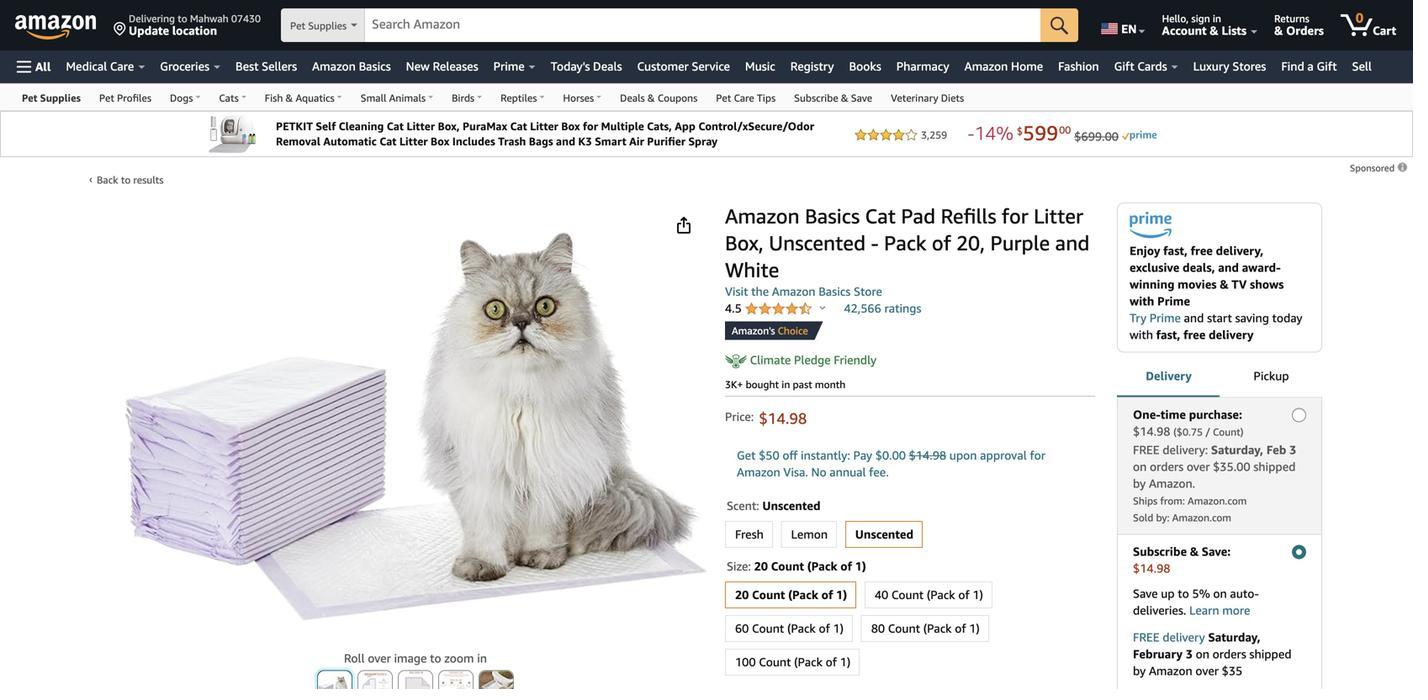 Task type: vqa. For each thing, say whether or not it's contained in the screenshot.
SOL DE JANEIRO Hair & Body Fragrance Mist 90mL/3.0 fl oz. image
no



Task type: describe. For each thing, give the bounding box(es) containing it.
deals inside deals & coupons 'link'
[[620, 92, 645, 104]]

best sellers
[[236, 59, 297, 73]]

pet profiles link
[[90, 84, 161, 110]]

1 vertical spatial amazon.com
[[1173, 512, 1232, 524]]

home
[[1011, 59, 1043, 73]]

0
[[1356, 10, 1364, 26]]

Search Amazon text field
[[365, 9, 1041, 41]]

fast, free delivery
[[1157, 328, 1254, 342]]

20 count (pack of 1) button
[[726, 583, 856, 608]]

1) for 20 count (pack of 1)
[[836, 589, 847, 602]]

returns & orders
[[1275, 13, 1324, 37]]

count up 20 count (pack of 1)
[[771, 560, 804, 574]]

books link
[[842, 55, 889, 78]]

by:
[[1156, 512, 1170, 524]]

amazon up box,
[[725, 204, 800, 228]]

en link
[[1091, 4, 1153, 46]]

1 vertical spatial unscented
[[763, 499, 821, 513]]

deliveries.
[[1133, 604, 1187, 618]]

1) for 60 count (pack of 1)
[[833, 622, 844, 636]]

Pet Supplies search field
[[281, 8, 1079, 44]]

amazon image
[[15, 15, 97, 40]]

and inside and start saving today with
[[1184, 311, 1204, 325]]

ratings
[[885, 302, 922, 316]]

find
[[1282, 59, 1305, 73]]

pay
[[854, 449, 873, 463]]

& for orders
[[1275, 24, 1284, 37]]

$14.98 left the upon
[[909, 449, 947, 463]]

amazon home link
[[957, 55, 1051, 78]]

$0.75
[[1177, 426, 1203, 438]]

1 vertical spatial delivery
[[1163, 631, 1206, 645]]

3 inside saturday, february 3
[[1186, 648, 1193, 662]]

mahwah
[[190, 13, 229, 24]]

learn more link
[[1190, 604, 1251, 618]]

of for 20 count (pack of 1)
[[822, 589, 833, 602]]

amazon prime logo image
[[1130, 212, 1172, 243]]

deals,
[[1183, 261, 1216, 275]]

option group for size: 20 count (pack of 1)
[[720, 579, 1096, 680]]

cat
[[865, 204, 896, 228]]

100 count (pack of 1) button
[[726, 650, 859, 676]]

4.5 button
[[725, 302, 826, 318]]

delivery:
[[1163, 443, 1208, 457]]

with inside and start saving today with
[[1130, 328, 1154, 342]]

2 vertical spatial in
[[477, 652, 487, 666]]

deals inside 'today's deals' "link"
[[593, 59, 622, 73]]

on orders shipped by amazon over $35
[[1133, 648, 1292, 678]]

enjoy fast, free delivery, exclusive deals, and award- winning movies & tv shows with prime try prime
[[1130, 244, 1284, 325]]

today's deals
[[551, 59, 622, 73]]

20 inside button
[[735, 589, 749, 602]]

upon
[[950, 449, 977, 463]]

climate pledge friendly
[[750, 353, 877, 367]]

‹ back to results
[[89, 173, 164, 186]]

all
[[35, 60, 51, 74]]

orders inside one-time purchase: $14.98 ( $0.75 / count) free delivery: saturday, feb 3 on orders over $35.00 shipped by amazon. ships from: amazon.com sold by: amazon.com
[[1150, 460, 1184, 474]]

sell link
[[1345, 55, 1380, 78]]

coupons
[[658, 92, 698, 104]]

customer service link
[[630, 55, 738, 78]]

0 vertical spatial 20
[[754, 560, 768, 574]]

profiles
[[117, 92, 151, 104]]

care for medical
[[110, 59, 134, 73]]

new releases link
[[399, 55, 486, 78]]

off
[[783, 449, 798, 463]]

find a gift link
[[1274, 55, 1345, 78]]

climate pledge friendly image
[[725, 354, 747, 369]]

fashion
[[1059, 59, 1099, 73]]

time
[[1161, 408, 1186, 422]]

sell
[[1353, 59, 1372, 73]]

over right roll
[[368, 652, 391, 666]]

releases
[[433, 59, 478, 73]]

count for 80 count (pack of 1)
[[888, 622, 921, 636]]

to inside "save up to 5% on auto- deliveries."
[[1178, 587, 1190, 601]]

in for sign
[[1213, 13, 1222, 24]]

music
[[745, 59, 776, 73]]

a
[[1308, 59, 1314, 73]]

shipped inside on orders shipped by amazon over $35
[[1250, 648, 1292, 662]]

to left zoom
[[430, 652, 441, 666]]

free delivery
[[1133, 631, 1206, 645]]

gift cards
[[1115, 59, 1168, 73]]

0 horizontal spatial supplies
[[40, 92, 81, 104]]

1) for 80 count (pack of 1)
[[970, 622, 980, 636]]

amazon inside on orders shipped by amazon over $35
[[1149, 665, 1193, 678]]

veterinary diets link
[[882, 84, 974, 110]]

radio inactive image
[[1292, 408, 1307, 423]]

radio active image
[[1292, 546, 1307, 560]]

option group for scent: unscented
[[720, 518, 1096, 552]]

shows
[[1250, 278, 1284, 291]]

price: $14.98
[[725, 410, 807, 428]]

amazon up aquatics
[[312, 59, 356, 73]]

music link
[[738, 55, 783, 78]]

save:
[[1202, 545, 1231, 559]]

1 vertical spatial prime
[[1158, 294, 1191, 308]]

1 gift from the left
[[1115, 59, 1135, 73]]

box,
[[725, 231, 764, 255]]

lemon button
[[782, 522, 836, 548]]

& for lists
[[1210, 24, 1219, 37]]

& for save
[[841, 92, 849, 104]]

& for save:
[[1190, 545, 1199, 559]]

subscribe & save: $14.98
[[1133, 545, 1231, 576]]

today's deals link
[[543, 55, 630, 78]]

amazon's choice
[[732, 325, 808, 337]]

prime link
[[486, 55, 543, 78]]

by inside on orders shipped by amazon over $35
[[1133, 665, 1146, 678]]

amazon inside upon approval for amazon visa. no annual fee.
[[737, 466, 781, 480]]

amazon's
[[732, 325, 775, 337]]

to inside ‹ back to results
[[121, 174, 131, 186]]

saturday, february 3
[[1133, 631, 1261, 662]]

veterinary diets
[[891, 92, 964, 104]]

refills
[[941, 204, 997, 228]]

visa.
[[784, 466, 808, 480]]

learn more
[[1190, 604, 1251, 618]]

sellers
[[262, 59, 297, 73]]

reptiles
[[501, 92, 537, 104]]

fresh
[[735, 528, 764, 542]]

(pack for 80 count (pack of 1)
[[924, 622, 952, 636]]

leave feedback on sponsored ad element
[[1351, 163, 1409, 174]]

pet for pet supplies link
[[22, 92, 37, 104]]

zoom
[[444, 652, 474, 666]]

$14.98 inside one-time purchase: $14.98 ( $0.75 / count) free delivery: saturday, feb 3 on orders over $35.00 shipped by amazon. ships from: amazon.com sold by: amazon.com
[[1133, 425, 1171, 439]]

prime inside navigation navigation
[[494, 59, 525, 73]]

(pack down lemon button
[[808, 560, 838, 574]]

groceries link
[[153, 55, 228, 78]]

free delivery link
[[1133, 631, 1206, 645]]

pet profiles
[[99, 92, 151, 104]]

save inside "save up to 5% on auto- deliveries."
[[1133, 587, 1158, 601]]

count for 60 count (pack of 1)
[[752, 622, 784, 636]]

1 vertical spatial free
[[1184, 328, 1206, 342]]

past
[[793, 379, 813, 391]]

registry link
[[783, 55, 842, 78]]

and inside enjoy fast, free delivery, exclusive deals, and award- winning movies & tv shows with prime try prime
[[1219, 261, 1239, 275]]

fish & aquatics link
[[256, 84, 351, 110]]

veterinary
[[891, 92, 939, 104]]

fish
[[265, 92, 283, 104]]

exclusive
[[1130, 261, 1180, 275]]

feb
[[1267, 443, 1287, 457]]

-
[[871, 231, 879, 255]]

dogs link
[[161, 84, 210, 110]]

litter
[[1034, 204, 1084, 228]]

(pack for 20 count (pack of 1)
[[789, 589, 819, 602]]

subscribe & save
[[794, 92, 873, 104]]

small animals
[[361, 92, 426, 104]]

$35.00
[[1213, 460, 1251, 474]]

on inside one-time purchase: $14.98 ( $0.75 / count) free delivery: saturday, feb 3 on orders over $35.00 shipped by amazon. ships from: amazon.com sold by: amazon.com
[[1133, 460, 1147, 474]]

size:
[[727, 560, 751, 574]]

subscribe for subscribe & save
[[794, 92, 839, 104]]

60
[[735, 622, 749, 636]]

$0.00
[[876, 449, 906, 463]]

& inside enjoy fast, free delivery, exclusive deals, and award- winning movies & tv shows with prime try prime
[[1220, 278, 1229, 291]]



Task type: locate. For each thing, give the bounding box(es) containing it.
1 vertical spatial 20
[[735, 589, 749, 602]]

2 horizontal spatial and
[[1219, 261, 1239, 275]]

42,566 ratings link
[[844, 302, 922, 316]]

(pack for 100 count (pack of 1)
[[794, 656, 823, 670]]

1 vertical spatial save
[[1133, 587, 1158, 601]]

instantly:
[[801, 449, 851, 463]]

annual
[[830, 466, 866, 480]]

20 right size:
[[754, 560, 768, 574]]

1 vertical spatial saturday,
[[1209, 631, 1261, 645]]

pet inside "search box"
[[290, 20, 306, 32]]

0 vertical spatial 3
[[1290, 443, 1297, 457]]

unscented inside button
[[856, 528, 914, 542]]

free inside enjoy fast, free delivery, exclusive deals, and award- winning movies & tv shows with prime try prime
[[1191, 244, 1213, 258]]

1 vertical spatial basics
[[805, 204, 860, 228]]

basics up popover image
[[819, 285, 851, 299]]

orders up amazon.
[[1150, 460, 1184, 474]]

(pack for 60 count (pack of 1)
[[788, 622, 816, 636]]

& left tv
[[1220, 278, 1229, 291]]

deals right today's
[[593, 59, 622, 73]]

0 horizontal spatial in
[[477, 652, 487, 666]]

1 vertical spatial on
[[1214, 587, 1227, 601]]

0 vertical spatial prime
[[494, 59, 525, 73]]

february
[[1133, 648, 1183, 662]]

1) down 'unscented' button at bottom right
[[855, 560, 866, 574]]

basics left cat
[[805, 204, 860, 228]]

deals down customer
[[620, 92, 645, 104]]

subscribe down by:
[[1133, 545, 1187, 559]]

popover image
[[820, 306, 826, 310]]

of up 80 count (pack of 1)
[[959, 589, 970, 602]]

care for pet
[[734, 92, 755, 104]]

& left orders
[[1275, 24, 1284, 37]]

in inside navigation navigation
[[1213, 13, 1222, 24]]

1 horizontal spatial for
[[1030, 449, 1046, 463]]

option group containing fresh
[[720, 518, 1096, 552]]

subscribe inside subscribe & save: $14.98
[[1133, 545, 1187, 559]]

tv
[[1232, 278, 1247, 291]]

count for 40 count (pack of 1)
[[892, 589, 924, 602]]

2 free from the top
[[1133, 631, 1160, 645]]

3 right feb on the right bottom of page
[[1290, 443, 1297, 457]]

over inside one-time purchase: $14.98 ( $0.75 / count) free delivery: saturday, feb 3 on orders over $35.00 shipped by amazon. ships from: amazon.com sold by: amazon.com
[[1187, 460, 1210, 474]]

0 horizontal spatial gift
[[1115, 59, 1135, 73]]

2 vertical spatial unscented
[[856, 528, 914, 542]]

get $50 off instantly: pay $0.00 $14.98
[[737, 449, 947, 463]]

1 horizontal spatial orders
[[1213, 648, 1247, 662]]

0 horizontal spatial pet supplies
[[22, 92, 81, 104]]

care left 'tips'
[[734, 92, 755, 104]]

1 vertical spatial orders
[[1213, 648, 1247, 662]]

1) left 80 at right bottom
[[833, 622, 844, 636]]

0 horizontal spatial and
[[1056, 231, 1090, 255]]

0 horizontal spatial 20
[[735, 589, 749, 602]]

2 with from the top
[[1130, 328, 1154, 342]]

to left mahwah
[[178, 13, 187, 24]]

over left $35
[[1196, 665, 1219, 678]]

3 down free delivery link
[[1186, 648, 1193, 662]]

2 gift from the left
[[1317, 59, 1337, 73]]

shipped inside one-time purchase: $14.98 ( $0.75 / count) free delivery: saturday, feb 3 on orders over $35.00 shipped by amazon. ships from: amazon.com sold by: amazon.com
[[1254, 460, 1296, 474]]

1 by from the top
[[1133, 477, 1146, 491]]

deals & coupons link
[[611, 84, 707, 110]]

climate pledge friendly link
[[725, 353, 877, 369]]

on down free delivery link
[[1196, 648, 1210, 662]]

prime up try prime link
[[1158, 294, 1191, 308]]

& for coupons
[[648, 92, 655, 104]]

0 horizontal spatial subscribe
[[794, 92, 839, 104]]

birds
[[452, 92, 475, 104]]

saturday, inside one-time purchase: $14.98 ( $0.75 / count) free delivery: saturday, feb 3 on orders over $35.00 shipped by amazon. ships from: amazon.com sold by: amazon.com
[[1212, 443, 1264, 457]]

over down "delivery:"
[[1187, 460, 1210, 474]]

upon approval for amazon visa. no annual fee.
[[737, 449, 1046, 480]]

1 vertical spatial fast,
[[1157, 328, 1181, 342]]

of for 60 count (pack of 1)
[[819, 622, 830, 636]]

store
[[854, 285, 883, 299]]

unscented button
[[846, 522, 922, 548]]

1 horizontal spatial pet supplies
[[290, 20, 347, 32]]

on up learn more
[[1214, 587, 1227, 601]]

(pack down 60 count (pack of 1)
[[794, 656, 823, 670]]

1 horizontal spatial gift
[[1317, 59, 1337, 73]]

0 vertical spatial unscented
[[769, 231, 866, 255]]

pickup
[[1254, 369, 1290, 383]]

small animals link
[[351, 84, 443, 110]]

returns
[[1275, 13, 1310, 24]]

$14.98 down 3k+ bought in past month
[[759, 410, 807, 428]]

subscribe inside subscribe & save link
[[794, 92, 839, 104]]

to right back
[[121, 174, 131, 186]]

count right 60
[[752, 622, 784, 636]]

2 vertical spatial basics
[[819, 285, 851, 299]]

by down february
[[1133, 665, 1146, 678]]

scent:
[[727, 499, 760, 513]]

amazon down $50
[[737, 466, 781, 480]]

amazon down february
[[1149, 665, 1193, 678]]

1 vertical spatial free
[[1133, 631, 1160, 645]]

1 vertical spatial by
[[1133, 665, 1146, 678]]

visit
[[725, 285, 748, 299]]

1 vertical spatial subscribe
[[1133, 545, 1187, 559]]

0 vertical spatial saturday,
[[1212, 443, 1264, 457]]

on up ships
[[1133, 460, 1147, 474]]

40
[[875, 589, 889, 602]]

2 vertical spatial prime
[[1150, 311, 1181, 325]]

fast, inside enjoy fast, free delivery, exclusive deals, and award- winning movies & tv shows with prime try prime
[[1164, 244, 1188, 258]]

1 horizontal spatial subscribe
[[1133, 545, 1187, 559]]

and up tv
[[1219, 261, 1239, 275]]

movies
[[1178, 278, 1217, 291]]

option group
[[720, 518, 1096, 552], [720, 579, 1096, 680]]

luxury stores link
[[1186, 55, 1274, 78]]

scent: unscented
[[727, 499, 821, 513]]

0 vertical spatial for
[[1002, 204, 1029, 228]]

navigation navigation
[[0, 0, 1414, 111]]

fast, down try prime link
[[1157, 328, 1181, 342]]

for right approval
[[1030, 449, 1046, 463]]

shipped down auto-
[[1250, 648, 1292, 662]]

in for bought
[[782, 379, 790, 391]]

enjoy
[[1130, 244, 1161, 258]]

roll over image to zoom in
[[344, 652, 487, 666]]

0 vertical spatial and
[[1056, 231, 1090, 255]]

care inside pet care tips link
[[734, 92, 755, 104]]

by inside one-time purchase: $14.98 ( $0.75 / count) free delivery: saturday, feb 3 on orders over $35.00 shipped by amazon. ships from: amazon.com sold by: amazon.com
[[1133, 477, 1146, 491]]

basics inside navigation navigation
[[359, 59, 391, 73]]

save up deliveries.
[[1133, 587, 1158, 601]]

new
[[406, 59, 430, 73]]

0 vertical spatial option group
[[720, 518, 1096, 552]]

sold
[[1133, 512, 1154, 524]]

horses
[[563, 92, 594, 104]]

1 with from the top
[[1130, 294, 1155, 308]]

1) down 40 count (pack of 1)
[[970, 622, 980, 636]]

in right sign
[[1213, 13, 1222, 24]]

& left 'lists'
[[1210, 24, 1219, 37]]

$14.98 down one-
[[1133, 425, 1171, 439]]

1 vertical spatial and
[[1219, 261, 1239, 275]]

auto-
[[1231, 587, 1259, 601]]

saturday, up $35.00
[[1212, 443, 1264, 457]]

2 by from the top
[[1133, 665, 1146, 678]]

care up pet profiles link
[[110, 59, 134, 73]]

delivery
[[1209, 328, 1254, 342], [1163, 631, 1206, 645]]

of down 60 count (pack of 1)
[[826, 656, 837, 670]]

winning
[[1130, 278, 1175, 291]]

customer
[[637, 59, 689, 73]]

subscribe for subscribe & save: $14.98
[[1133, 545, 1187, 559]]

(pack inside 100 count (pack of 1) button
[[794, 656, 823, 670]]

1 vertical spatial supplies
[[40, 92, 81, 104]]

3 inside one-time purchase: $14.98 ( $0.75 / count) free delivery: saturday, feb 3 on orders over $35.00 shipped by amazon. ships from: amazon.com sold by: amazon.com
[[1290, 443, 1297, 457]]

and up fast, free delivery
[[1184, 311, 1204, 325]]

results
[[133, 174, 164, 186]]

count right 100
[[759, 656, 791, 670]]

with up try
[[1130, 294, 1155, 308]]

in left past
[[782, 379, 790, 391]]

unscented up lemon button
[[763, 499, 821, 513]]

free up delivery
[[1184, 328, 1206, 342]]

free down one-
[[1133, 443, 1160, 457]]

of for 40 count (pack of 1)
[[959, 589, 970, 602]]

amazon.com down from:
[[1173, 512, 1232, 524]]

count right 40
[[892, 589, 924, 602]]

supplies inside "search box"
[[308, 20, 347, 32]]

2 vertical spatial and
[[1184, 311, 1204, 325]]

save
[[851, 92, 873, 104], [1133, 587, 1158, 601]]

0 vertical spatial with
[[1130, 294, 1155, 308]]

one-
[[1133, 408, 1161, 422]]

of down 'unscented' button at bottom right
[[841, 560, 852, 574]]

0 vertical spatial free
[[1133, 443, 1160, 457]]

1) for 100 count (pack of 1)
[[840, 656, 851, 670]]

0 vertical spatial free
[[1191, 244, 1213, 258]]

to right up
[[1178, 587, 1190, 601]]

update
[[129, 24, 169, 37]]

& for aquatics
[[286, 92, 293, 104]]

free up february
[[1133, 631, 1160, 645]]

1 vertical spatial 3
[[1186, 648, 1193, 662]]

amazon.com down $35.00
[[1188, 495, 1247, 507]]

hello, sign in
[[1162, 13, 1222, 24]]

of inside "button"
[[955, 622, 966, 636]]

pet supplies inside pet supplies "search box"
[[290, 20, 347, 32]]

saturday, down "learn more" link
[[1209, 631, 1261, 645]]

for up purple
[[1002, 204, 1029, 228]]

0 horizontal spatial care
[[110, 59, 134, 73]]

save down books link
[[851, 92, 873, 104]]

pet care tips
[[716, 92, 776, 104]]

pet down all button
[[22, 92, 37, 104]]

20 count (pack of 1)
[[735, 589, 847, 602]]

& inside subscribe & save: $14.98
[[1190, 545, 1199, 559]]

4.5
[[725, 302, 745, 316]]

1 horizontal spatial save
[[1133, 587, 1158, 601]]

of down 40 count (pack of 1)
[[955, 622, 966, 636]]

1 vertical spatial deals
[[620, 92, 645, 104]]

(pack for 40 count (pack of 1)
[[927, 589, 956, 602]]

amazon left home
[[965, 59, 1008, 73]]

to inside delivering to mahwah 07430 update location
[[178, 13, 187, 24]]

of up 100 count (pack of 1)
[[819, 622, 830, 636]]

1) for 40 count (pack of 1)
[[973, 589, 984, 602]]

(pack inside "80 count (pack of 1)" "button"
[[924, 622, 952, 636]]

by up ships
[[1133, 477, 1146, 491]]

0 horizontal spatial orders
[[1150, 460, 1184, 474]]

pharmacy link
[[889, 55, 957, 78]]

of for 100 count (pack of 1)
[[826, 656, 837, 670]]

account
[[1162, 24, 1207, 37]]

amazon.com
[[1188, 495, 1247, 507], [1173, 512, 1232, 524]]

shipped
[[1254, 460, 1296, 474], [1250, 648, 1292, 662]]

care
[[110, 59, 134, 73], [734, 92, 755, 104]]

$50
[[759, 449, 780, 463]]

with inside enjoy fast, free delivery, exclusive deals, and award- winning movies & tv shows with prime try prime
[[1130, 294, 1155, 308]]

& right fish
[[286, 92, 293, 104]]

0 vertical spatial by
[[1133, 477, 1146, 491]]

subscribe & save link
[[785, 84, 882, 110]]

of down size: 20 count (pack of 1)
[[822, 589, 833, 602]]

roll
[[344, 652, 365, 666]]

20 down size:
[[735, 589, 749, 602]]

2 horizontal spatial in
[[1213, 13, 1222, 24]]

on inside on orders shipped by amazon over $35
[[1196, 648, 1210, 662]]

orders inside on orders shipped by amazon over $35
[[1213, 648, 1247, 662]]

& left save:
[[1190, 545, 1199, 559]]

best sellers link
[[228, 55, 305, 78]]

0 horizontal spatial on
[[1133, 460, 1147, 474]]

free up deals,
[[1191, 244, 1213, 258]]

one-time purchase: $14.98 ( $0.75 / count) free delivery: saturday, feb 3 on orders over $35.00 shipped by amazon. ships from: amazon.com sold by: amazon.com
[[1133, 408, 1297, 524]]

of inside amazon basics cat pad refills for litter box, unscented - pack of 20, purple and white visit the amazon basics store
[[932, 231, 951, 255]]

deals & coupons
[[620, 92, 698, 104]]

None submit
[[1041, 8, 1079, 42], [318, 672, 352, 690], [358, 672, 392, 690], [399, 672, 432, 690], [439, 672, 473, 690], [480, 672, 513, 690], [1041, 8, 1079, 42], [318, 672, 352, 690], [358, 672, 392, 690], [399, 672, 432, 690], [439, 672, 473, 690], [480, 672, 513, 690]]

1 horizontal spatial delivery
[[1209, 328, 1254, 342]]

1 horizontal spatial care
[[734, 92, 755, 104]]

1) inside "button"
[[970, 622, 980, 636]]

0 vertical spatial subscribe
[[794, 92, 839, 104]]

(pack down the 40 count (pack of 1) button
[[924, 622, 952, 636]]

1) down 60 count (pack of 1)
[[840, 656, 851, 670]]

account & lists
[[1162, 24, 1247, 37]]

0 vertical spatial in
[[1213, 13, 1222, 24]]

for inside amazon basics cat pad refills for litter box, unscented - pack of 20, purple and white visit the amazon basics store
[[1002, 204, 1029, 228]]

(pack up 100 count (pack of 1)
[[788, 622, 816, 636]]

1 horizontal spatial 20
[[754, 560, 768, 574]]

amazon up 4.5 button
[[772, 285, 816, 299]]

& inside returns & orders
[[1275, 24, 1284, 37]]

pet supplies down all on the left of the page
[[22, 92, 81, 104]]

0 vertical spatial save
[[851, 92, 873, 104]]

1 horizontal spatial in
[[782, 379, 790, 391]]

luxury stores
[[1194, 59, 1267, 73]]

free inside one-time purchase: $14.98 ( $0.75 / count) free delivery: saturday, feb 3 on orders over $35.00 shipped by amazon. ships from: amazon.com sold by: amazon.com
[[1133, 443, 1160, 457]]

and
[[1056, 231, 1090, 255], [1219, 261, 1239, 275], [1184, 311, 1204, 325]]

of for 80 count (pack of 1)
[[955, 622, 966, 636]]

climate
[[750, 353, 791, 367]]

1 vertical spatial shipped
[[1250, 648, 1292, 662]]

and down litter
[[1056, 231, 1090, 255]]

1) up 80 count (pack of 1)
[[973, 589, 984, 602]]

$14.98 up up
[[1133, 562, 1171, 576]]

today's
[[551, 59, 590, 73]]

gift right a
[[1317, 59, 1337, 73]]

save inside navigation navigation
[[851, 92, 873, 104]]

of left 20, on the top right of page
[[932, 231, 951, 255]]

in right zoom
[[477, 652, 487, 666]]

0 vertical spatial pet supplies
[[290, 20, 347, 32]]

pet supplies inside pet supplies link
[[22, 92, 81, 104]]

$14.98 inside subscribe & save: $14.98
[[1133, 562, 1171, 576]]

1 horizontal spatial supplies
[[308, 20, 347, 32]]

1 vertical spatial care
[[734, 92, 755, 104]]

2 option group from the top
[[720, 579, 1096, 680]]

count right 80 at right bottom
[[888, 622, 921, 636]]

service
[[692, 59, 730, 73]]

for inside upon approval for amazon visa. no annual fee.
[[1030, 449, 1046, 463]]

and inside amazon basics cat pad refills for litter box, unscented - pack of 20, purple and white visit the amazon basics store
[[1056, 231, 1090, 255]]

& inside 'link'
[[648, 92, 655, 104]]

stores
[[1233, 59, 1267, 73]]

(pack up 80 count (pack of 1)
[[927, 589, 956, 602]]

free
[[1191, 244, 1213, 258], [1184, 328, 1206, 342]]

(pack inside 20 count (pack of 1) button
[[789, 589, 819, 602]]

1) left 40
[[836, 589, 847, 602]]

unscented up 40
[[856, 528, 914, 542]]

unscented inside amazon basics cat pad refills for litter box, unscented - pack of 20, purple and white visit the amazon basics store
[[769, 231, 866, 255]]

orders up $35
[[1213, 648, 1247, 662]]

(pack down size: 20 count (pack of 1)
[[789, 589, 819, 602]]

count)
[[1213, 426, 1244, 438]]

delivery down the start
[[1209, 328, 1254, 342]]

count for 100 count (pack of 1)
[[759, 656, 791, 670]]

fast, up exclusive
[[1164, 244, 1188, 258]]

1 vertical spatial with
[[1130, 328, 1154, 342]]

0 vertical spatial amazon.com
[[1188, 495, 1247, 507]]

0 horizontal spatial for
[[1002, 204, 1029, 228]]

month
[[815, 379, 846, 391]]

1 horizontal spatial 3
[[1290, 443, 1297, 457]]

supplies down all on the left of the page
[[40, 92, 81, 104]]

pet for pet profiles link
[[99, 92, 114, 104]]

supplies up amazon basics
[[308, 20, 347, 32]]

supplies
[[308, 20, 347, 32], [40, 92, 81, 104]]

pad
[[901, 204, 936, 228]]

5%
[[1193, 587, 1211, 601]]

0 horizontal spatial delivery
[[1163, 631, 1206, 645]]

0 vertical spatial care
[[110, 59, 134, 73]]

1 vertical spatial in
[[782, 379, 790, 391]]

1 vertical spatial option group
[[720, 579, 1096, 680]]

pet up 'sellers'
[[290, 20, 306, 32]]

1 vertical spatial pet supplies
[[22, 92, 81, 104]]

1 free from the top
[[1133, 443, 1160, 457]]

tab list containing delivery
[[1117, 355, 1323, 399]]

0 vertical spatial on
[[1133, 460, 1147, 474]]

0 horizontal spatial save
[[851, 92, 873, 104]]

count inside "button"
[[888, 622, 921, 636]]

1 vertical spatial for
[[1030, 449, 1046, 463]]

2 horizontal spatial on
[[1214, 587, 1227, 601]]

1 horizontal spatial and
[[1184, 311, 1204, 325]]

registry
[[791, 59, 834, 73]]

pet for pet care tips link
[[716, 92, 731, 104]]

no
[[812, 466, 827, 480]]

cats link
[[210, 84, 256, 110]]

0 vertical spatial fast,
[[1164, 244, 1188, 258]]

approval
[[980, 449, 1027, 463]]

0 vertical spatial orders
[[1150, 460, 1184, 474]]

/
[[1206, 426, 1211, 438]]

0 vertical spatial delivery
[[1209, 328, 1254, 342]]

0 vertical spatial supplies
[[308, 20, 347, 32]]

get
[[737, 449, 756, 463]]

delivery up february
[[1163, 631, 1206, 645]]

on inside "save up to 5% on auto- deliveries."
[[1214, 587, 1227, 601]]

(pack inside '60 count (pack of 1)' button
[[788, 622, 816, 636]]

saturday, inside saturday, february 3
[[1209, 631, 1261, 645]]

‹
[[89, 173, 93, 185]]

option group containing 20 count (pack of 1)
[[720, 579, 1096, 680]]

fee.
[[869, 466, 889, 480]]

care inside the medical care link
[[110, 59, 134, 73]]

unscented
[[769, 231, 866, 255], [763, 499, 821, 513], [856, 528, 914, 542]]

0 vertical spatial shipped
[[1254, 460, 1296, 474]]

amazon basics cat pad refills for litter box, unscented - pack of 20, purple and white image
[[125, 232, 707, 621]]

0 vertical spatial basics
[[359, 59, 391, 73]]

(pack inside the 40 count (pack of 1) button
[[927, 589, 956, 602]]

0 vertical spatial deals
[[593, 59, 622, 73]]

ships
[[1133, 495, 1158, 507]]

up
[[1161, 587, 1175, 601]]

saving
[[1236, 311, 1270, 325]]

books
[[849, 59, 882, 73]]

image
[[394, 652, 427, 666]]

basics for amazon basics cat pad refills for litter box, unscented - pack of 20, purple and white visit the amazon basics store
[[805, 204, 860, 228]]

unscented up visit the amazon basics store 'link'
[[769, 231, 866, 255]]

pet supplies up amazon basics
[[290, 20, 347, 32]]

with down try
[[1130, 328, 1154, 342]]

pet left profiles
[[99, 92, 114, 104]]

1 option group from the top
[[720, 518, 1096, 552]]

new releases
[[406, 59, 478, 73]]

over inside on orders shipped by amazon over $35
[[1196, 665, 1219, 678]]

count for 20 count (pack of 1)
[[752, 589, 785, 602]]

0 horizontal spatial 3
[[1186, 648, 1193, 662]]

basics for amazon basics
[[359, 59, 391, 73]]

2 vertical spatial on
[[1196, 648, 1210, 662]]

1 horizontal spatial on
[[1196, 648, 1210, 662]]

tab list
[[1117, 355, 1323, 399]]



